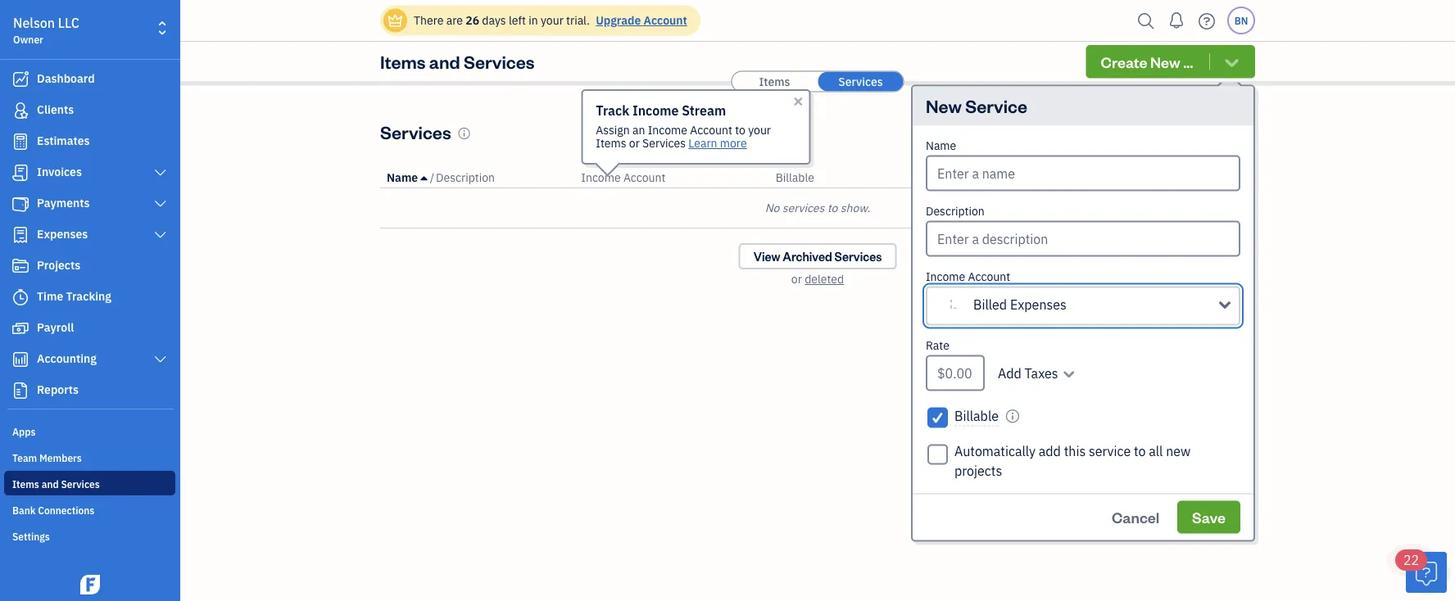 Task type: describe. For each thing, give the bounding box(es) containing it.
accounting link
[[4, 345, 175, 375]]

info image
[[1005, 406, 1021, 426]]

apps
[[12, 425, 36, 438]]

connections
[[38, 504, 95, 517]]

to inside assign an income account to your items or services
[[735, 123, 746, 138]]

items inside assign an income account to your items or services
[[596, 136, 627, 151]]

trial.
[[566, 13, 590, 28]]

info image
[[458, 127, 471, 140]]

show.
[[841, 200, 871, 216]]

projects
[[955, 462, 1003, 479]]

0 vertical spatial billable
[[776, 170, 815, 185]]

services link
[[818, 72, 904, 91]]

0 vertical spatial add
[[961, 170, 982, 185]]

close image
[[792, 95, 805, 108]]

archived
[[783, 249, 832, 264]]

llc
[[58, 14, 79, 32]]

assign
[[596, 123, 630, 138]]

days
[[482, 13, 506, 28]]

create
[[1101, 52, 1148, 71]]

there
[[414, 13, 444, 28]]

automatically add this service to all new projects
[[955, 443, 1191, 479]]

time
[[37, 289, 63, 304]]

no
[[765, 200, 780, 216]]

1 horizontal spatial and
[[429, 50, 460, 73]]

22 button
[[1396, 550, 1447, 593]]

expenses inside dropdown button
[[1010, 296, 1067, 313]]

deleted link
[[805, 272, 844, 287]]

settings link
[[4, 524, 175, 548]]

dashboard
[[37, 71, 95, 86]]

nelson
[[13, 14, 55, 32]]

this
[[1064, 443, 1086, 460]]

payments
[[37, 195, 90, 211]]

Search text field
[[1024, 117, 1254, 143]]

add taxes
[[998, 365, 1059, 382]]

members
[[39, 452, 82, 465]]

payments link
[[4, 189, 175, 219]]

1 vertical spatial description
[[926, 203, 985, 218]]

items inside 'link'
[[12, 478, 39, 491]]

track income stream
[[596, 102, 726, 119]]

check image
[[930, 409, 946, 426]]

1 horizontal spatial billable
[[955, 407, 999, 425]]

track
[[596, 102, 630, 119]]

chevrondown image
[[1223, 53, 1242, 70]]

estimates
[[37, 133, 90, 148]]

money image
[[11, 320, 30, 337]]

main element
[[0, 0, 221, 602]]

items and services link
[[4, 471, 175, 496]]

0 horizontal spatial name
[[387, 170, 418, 185]]

accounting
[[37, 351, 97, 366]]

0 vertical spatial projects
[[997, 170, 1039, 185]]

invoice image
[[11, 165, 30, 181]]

upgrade
[[596, 13, 641, 28]]

service
[[966, 94, 1028, 118]]

description link
[[436, 170, 495, 185]]

name link
[[387, 170, 430, 185]]

always add to projects link
[[922, 170, 1039, 185]]

save
[[1193, 508, 1226, 527]]

chevron large down image for payments
[[153, 198, 168, 211]]

26
[[466, 13, 479, 28]]

1 horizontal spatial items and services
[[380, 50, 535, 73]]

settings
[[12, 530, 50, 543]]

billed
[[974, 296, 1007, 313]]

always
[[922, 170, 958, 185]]

billed expenses button
[[926, 286, 1241, 326]]

view archived services link
[[739, 243, 897, 270]]

1 horizontal spatial income account
[[926, 269, 1011, 284]]

payment image
[[11, 196, 30, 212]]

team
[[12, 452, 37, 465]]

expenses inside 'link'
[[37, 227, 88, 242]]

team members
[[12, 452, 82, 465]]

add
[[1039, 443, 1061, 460]]

account up "billed"
[[968, 269, 1011, 284]]

services inside assign an income account to your items or services
[[643, 136, 686, 151]]

chevron large down image for expenses
[[153, 229, 168, 242]]

your inside assign an income account to your items or services
[[748, 123, 771, 138]]

crown image
[[387, 12, 404, 29]]

project image
[[11, 258, 30, 275]]

account inside assign an income account to your items or services
[[690, 123, 733, 138]]

payroll link
[[4, 314, 175, 343]]

freshbooks image
[[77, 575, 103, 595]]

1 / from the left
[[430, 170, 434, 185]]

chevrondown image
[[1062, 363, 1077, 383]]

…
[[1184, 52, 1194, 71]]

rate link
[[1187, 170, 1214, 185]]

rate for rate / taxes
[[1187, 170, 1211, 185]]

0 horizontal spatial description
[[436, 170, 495, 185]]

team members link
[[4, 445, 175, 470]]

nelson llc owner
[[13, 14, 79, 46]]

in
[[529, 13, 538, 28]]

time tracking
[[37, 289, 111, 304]]

tracking
[[66, 289, 111, 304]]

new inside button
[[1151, 52, 1181, 71]]

view archived services or deleted
[[754, 249, 882, 287]]

bn button
[[1228, 7, 1256, 34]]

notifications image
[[1164, 4, 1190, 37]]

create new … button
[[1086, 45, 1256, 78]]

left
[[509, 13, 526, 28]]



Task type: vqa. For each thing, say whether or not it's contained in the screenshot.
THE MORE
yes



Task type: locate. For each thing, give the bounding box(es) containing it.
estimates link
[[4, 127, 175, 157]]

clients link
[[4, 96, 175, 125]]

timer image
[[11, 289, 30, 306]]

search image
[[1133, 9, 1160, 33]]

rate / taxes
[[1187, 170, 1249, 185]]

cancel button
[[1097, 501, 1175, 534]]

to left all
[[1134, 443, 1146, 460]]

chevron large down image down the payments link
[[153, 229, 168, 242]]

0 vertical spatial taxes
[[1220, 170, 1249, 185]]

more
[[720, 136, 747, 151]]

go to help image
[[1194, 9, 1220, 33]]

Rate (USD) text field
[[926, 355, 985, 391]]

bn
[[1235, 14, 1248, 27]]

learn more
[[689, 136, 747, 151]]

1 horizontal spatial name
[[926, 138, 957, 153]]

dashboard image
[[11, 71, 30, 88]]

or inside assign an income account to your items or services
[[629, 136, 640, 151]]

resource center badge image
[[1406, 552, 1447, 593]]

bank connections
[[12, 504, 95, 517]]

billable link
[[776, 170, 815, 185]]

projects
[[997, 170, 1039, 185], [37, 258, 81, 273]]

1 horizontal spatial new
[[1151, 52, 1181, 71]]

0 horizontal spatial rate
[[926, 338, 950, 353]]

1 vertical spatial new
[[926, 94, 962, 118]]

Enter a description text field
[[926, 221, 1241, 257]]

service
[[1089, 443, 1131, 460]]

0 horizontal spatial new
[[926, 94, 962, 118]]

add up info image
[[998, 365, 1022, 382]]

bank
[[12, 504, 36, 517]]

upgrade account link
[[593, 13, 687, 28]]

items link
[[732, 72, 818, 91]]

1 vertical spatial and
[[42, 478, 59, 491]]

chevron large down image for invoices
[[153, 166, 168, 179]]

1 horizontal spatial rate
[[1187, 170, 1211, 185]]

projects inside main element
[[37, 258, 81, 273]]

1 vertical spatial rate
[[926, 338, 950, 353]]

account down an
[[624, 170, 666, 185]]

1 vertical spatial your
[[748, 123, 771, 138]]

add inside add taxes dropdown button
[[998, 365, 1022, 382]]

to inside automatically add this service to all new projects
[[1134, 443, 1146, 460]]

account
[[644, 13, 687, 28], [690, 123, 733, 138], [624, 170, 666, 185], [968, 269, 1011, 284]]

billable
[[776, 170, 815, 185], [955, 407, 999, 425]]

3 chevron large down image from the top
[[153, 229, 168, 242]]

estimate image
[[11, 134, 30, 150]]

assign an income account to your items or services
[[596, 123, 771, 151]]

client image
[[11, 102, 30, 119]]

your
[[541, 13, 564, 28], [748, 123, 771, 138]]

to right learn
[[735, 123, 746, 138]]

items and services
[[380, 50, 535, 73], [12, 478, 100, 491]]

time tracking link
[[4, 283, 175, 312]]

report image
[[11, 383, 30, 399]]

to right the 'always'
[[984, 170, 995, 185]]

0 horizontal spatial taxes
[[1025, 365, 1059, 382]]

1 vertical spatial chevron large down image
[[153, 198, 168, 211]]

0 horizontal spatial items and services
[[12, 478, 100, 491]]

income account
[[581, 170, 666, 185], [926, 269, 1011, 284]]

projects up "time"
[[37, 258, 81, 273]]

services
[[782, 200, 825, 216]]

2 chevron large down image from the top
[[153, 198, 168, 211]]

billable up services
[[776, 170, 815, 185]]

Enter a name text field
[[926, 155, 1241, 191]]

expenses right "billed"
[[1010, 296, 1067, 313]]

items and services inside 'link'
[[12, 478, 100, 491]]

0 horizontal spatial billable
[[776, 170, 815, 185]]

0 vertical spatial description
[[436, 170, 495, 185]]

1 horizontal spatial taxes
[[1220, 170, 1249, 185]]

view
[[754, 249, 781, 264]]

owner
[[13, 33, 43, 46]]

to left show.
[[827, 200, 838, 216]]

always add to projects
[[922, 170, 1039, 185]]

0 vertical spatial your
[[541, 13, 564, 28]]

0 vertical spatial items and services
[[380, 50, 535, 73]]

payroll
[[37, 320, 74, 335]]

description right caretup icon at top
[[436, 170, 495, 185]]

save button
[[1178, 501, 1241, 534]]

all
[[1149, 443, 1163, 460]]

an
[[633, 123, 645, 138]]

1 horizontal spatial projects
[[997, 170, 1039, 185]]

0 vertical spatial name
[[926, 138, 957, 153]]

1 vertical spatial billable
[[955, 407, 999, 425]]

taxes
[[1220, 170, 1249, 185], [1025, 365, 1059, 382]]

1 vertical spatial name
[[387, 170, 418, 185]]

0 horizontal spatial and
[[42, 478, 59, 491]]

name
[[926, 138, 957, 153], [387, 170, 418, 185]]

income account link
[[581, 170, 666, 185]]

invoices link
[[4, 158, 175, 188]]

clients
[[37, 102, 74, 117]]

0 vertical spatial chevron large down image
[[153, 166, 168, 179]]

invoices
[[37, 164, 82, 179]]

new left …
[[1151, 52, 1181, 71]]

0 vertical spatial rate
[[1187, 170, 1211, 185]]

chevron large down image down estimates link
[[153, 166, 168, 179]]

create new …
[[1101, 52, 1194, 71]]

expense image
[[11, 227, 30, 243]]

0 vertical spatial income account
[[581, 170, 666, 185]]

account down stream
[[690, 123, 733, 138]]

0 horizontal spatial /
[[430, 170, 434, 185]]

22
[[1404, 552, 1420, 569]]

chart image
[[11, 352, 30, 368]]

chevron large down image up "expenses" 'link' at left top
[[153, 198, 168, 211]]

no services to show.
[[765, 200, 871, 216]]

items and services up 'bank connections'
[[12, 478, 100, 491]]

chevron large down image
[[153, 353, 168, 366]]

0 horizontal spatial your
[[541, 13, 564, 28]]

or inside view archived services or deleted
[[792, 272, 802, 287]]

projects link
[[4, 252, 175, 281]]

or up the income account link
[[629, 136, 640, 151]]

add right the 'always'
[[961, 170, 982, 185]]

1 vertical spatial add
[[998, 365, 1022, 382]]

taxes left chevrondown image
[[1025, 365, 1059, 382]]

learn
[[689, 136, 718, 151]]

1 vertical spatial projects
[[37, 258, 81, 273]]

and down "team members"
[[42, 478, 59, 491]]

description
[[436, 170, 495, 185], [926, 203, 985, 218]]

0 vertical spatial and
[[429, 50, 460, 73]]

apps link
[[4, 419, 175, 443]]

chevron large down image
[[153, 166, 168, 179], [153, 198, 168, 211], [153, 229, 168, 242]]

rate for rate
[[926, 338, 950, 353]]

reports
[[37, 382, 79, 397]]

learn more link
[[689, 136, 747, 151]]

stream
[[682, 102, 726, 119]]

add taxes button
[[992, 363, 1077, 383]]

caretup image
[[421, 171, 427, 184]]

1 horizontal spatial add
[[998, 365, 1022, 382]]

rate down the search text box
[[1187, 170, 1211, 185]]

account right upgrade
[[644, 13, 687, 28]]

items
[[380, 50, 426, 73], [759, 74, 790, 89], [596, 136, 627, 151], [12, 478, 39, 491]]

or
[[629, 136, 640, 151], [792, 272, 802, 287]]

chevron large down image inside "expenses" 'link'
[[153, 229, 168, 242]]

0 horizontal spatial add
[[961, 170, 982, 185]]

deleted
[[805, 272, 844, 287]]

new
[[1166, 443, 1191, 460]]

your right more
[[748, 123, 771, 138]]

new service
[[926, 94, 1028, 118]]

0 vertical spatial expenses
[[37, 227, 88, 242]]

name left caretup icon at top
[[387, 170, 418, 185]]

and
[[429, 50, 460, 73], [42, 478, 59, 491]]

projects down "service"
[[997, 170, 1039, 185]]

add
[[961, 170, 982, 185], [998, 365, 1022, 382]]

1 horizontal spatial or
[[792, 272, 802, 287]]

or down archived
[[792, 272, 802, 287]]

name up the 'always'
[[926, 138, 957, 153]]

0 horizontal spatial projects
[[37, 258, 81, 273]]

1 horizontal spatial your
[[748, 123, 771, 138]]

1 vertical spatial taxes
[[1025, 365, 1059, 382]]

bank connections link
[[4, 497, 175, 522]]

income inside assign an income account to your items or services
[[648, 123, 688, 138]]

are
[[446, 13, 463, 28]]

1 vertical spatial income account
[[926, 269, 1011, 284]]

0 vertical spatial or
[[629, 136, 640, 151]]

2 / from the left
[[1214, 170, 1218, 185]]

reports link
[[4, 376, 175, 406]]

rate up rate (usd) text field
[[926, 338, 950, 353]]

create new … button
[[1086, 45, 1256, 78]]

2 vertical spatial chevron large down image
[[153, 229, 168, 242]]

1 horizontal spatial expenses
[[1010, 296, 1067, 313]]

expenses down payments
[[37, 227, 88, 242]]

automatically
[[955, 443, 1036, 460]]

expenses
[[37, 227, 88, 242], [1010, 296, 1067, 313]]

income account down assign
[[581, 170, 666, 185]]

1 vertical spatial expenses
[[1010, 296, 1067, 313]]

there are 26 days left in your trial. upgrade account
[[414, 13, 687, 28]]

income account up "billed"
[[926, 269, 1011, 284]]

services inside 'link'
[[61, 478, 100, 491]]

your right in
[[541, 13, 564, 28]]

items and services down are
[[380, 50, 535, 73]]

new left "service"
[[926, 94, 962, 118]]

1 vertical spatial items and services
[[12, 478, 100, 491]]

billable left info image
[[955, 407, 999, 425]]

and inside 'link'
[[42, 478, 59, 491]]

0 vertical spatial new
[[1151, 52, 1181, 71]]

1 horizontal spatial description
[[926, 203, 985, 218]]

description down the 'always'
[[926, 203, 985, 218]]

taxes right the 'rate' link
[[1220, 170, 1249, 185]]

income
[[633, 102, 679, 119], [648, 123, 688, 138], [581, 170, 621, 185], [926, 269, 966, 284]]

and down are
[[429, 50, 460, 73]]

taxes inside dropdown button
[[1025, 365, 1059, 382]]

0 horizontal spatial expenses
[[37, 227, 88, 242]]

/
[[430, 170, 434, 185], [1214, 170, 1218, 185]]

0 horizontal spatial or
[[629, 136, 640, 151]]

new
[[1151, 52, 1181, 71], [926, 94, 962, 118]]

1 horizontal spatial /
[[1214, 170, 1218, 185]]

1 chevron large down image from the top
[[153, 166, 168, 179]]

services inside view archived services or deleted
[[835, 249, 882, 264]]

0 horizontal spatial income account
[[581, 170, 666, 185]]

1 vertical spatial or
[[792, 272, 802, 287]]

billed expenses
[[974, 296, 1067, 313]]



